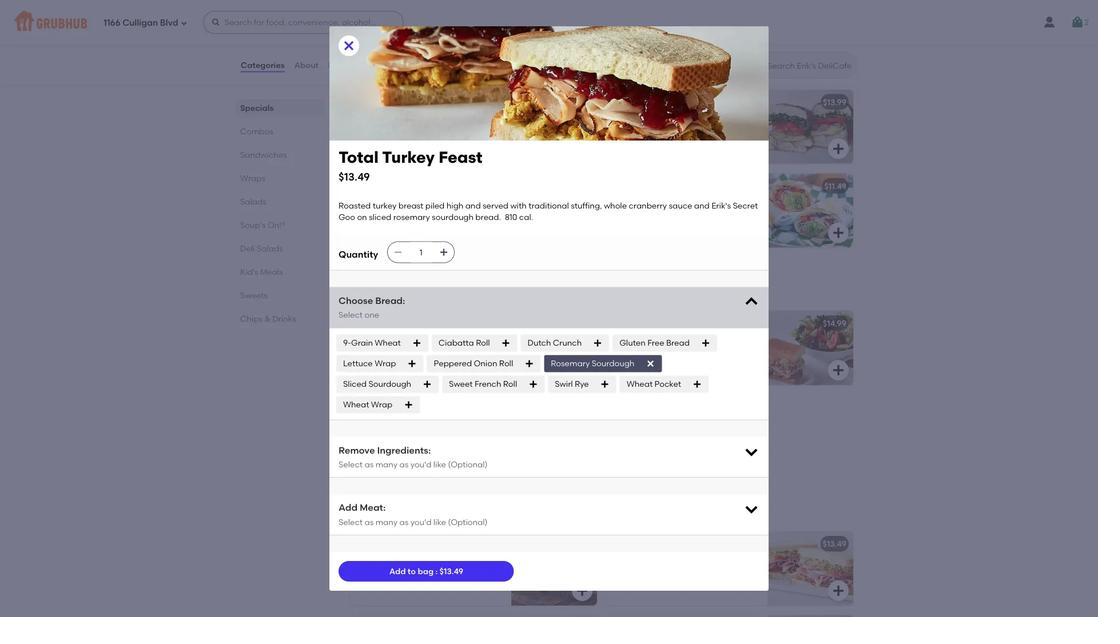 Task type: vqa. For each thing, say whether or not it's contained in the screenshot.
Total Turkey Feast's Turkey
yes



Task type: locate. For each thing, give the bounding box(es) containing it.
sourdough down beets, in the left top of the page
[[432, 213, 474, 222]]

deli for half sandwich with character with a bowl of soup or house salad or deli salad.
[[732, 347, 746, 356]]

sourdough
[[357, 160, 399, 170], [432, 213, 474, 222]]

with
[[385, 125, 401, 135], [510, 201, 527, 211], [423, 335, 439, 345], [481, 335, 498, 345], [670, 335, 686, 345], [729, 335, 745, 345], [430, 419, 446, 429], [736, 556, 752, 566]]

1 vertical spatial stuffing,
[[571, 201, 602, 211]]

sweet for sweet french roll
[[449, 380, 473, 389]]

1 salad. from the left
[[357, 358, 380, 368]]

0 horizontal spatial tomato,
[[453, 556, 484, 566]]

0 horizontal spatial &
[[264, 314, 270, 324]]

0 horizontal spatial clover
[[357, 568, 380, 577]]

1 horizontal spatial add
[[389, 567, 406, 577]]

red
[[729, 125, 742, 135]]

bag
[[357, 431, 373, 440], [418, 567, 434, 577]]

1 deli from the left
[[480, 347, 494, 356]]

sandwiches inside tab
[[240, 150, 287, 160]]

you'd inside add meat: select as many as you'd like (optional)
[[410, 518, 431, 527]]

combos down specials tab
[[240, 126, 273, 136]]

of up bottled
[[375, 431, 382, 440]]

beet
[[383, 181, 401, 191]]

2 vertical spatial onions,
[[613, 568, 641, 577]]

0 horizontal spatial sandwich
[[389, 419, 428, 429]]

1 house from the left
[[421, 347, 444, 356]]

specials for a limited time only.
[[348, 50, 422, 75]]

0 vertical spatial turkey
[[378, 97, 404, 107]]

svg image inside main navigation navigation
[[211, 18, 221, 27]]

peppers,
[[693, 125, 727, 135], [629, 137, 663, 146]]

house
[[421, 347, 444, 356], [674, 347, 697, 356]]

square meal image
[[511, 311, 597, 385]]

breast down total turkey feast in the top of the page
[[417, 113, 442, 123]]

a inside specials for a limited time only.
[[360, 66, 364, 75]]

1 sandwich from the left
[[383, 335, 421, 345]]

1 vertical spatial combos
[[348, 272, 398, 287]]

wheat up a
[[343, 400, 369, 410]]

salad. inside whole sandwich with character with a cup of soup or house salad or deli salad.
[[357, 358, 380, 368]]

onions, inside turkey, avocado, onions, tomato, clover sprouts and erik's secret goo® on hearty 9-grain bread. 550 cal.
[[424, 556, 451, 566]]

honey
[[357, 209, 381, 219]]

0 vertical spatial sourdough
[[592, 359, 634, 369]]

on down the arcadian at left top
[[357, 213, 367, 222]]

half up the gluten
[[613, 319, 629, 328]]

clover
[[357, 568, 380, 577], [675, 568, 699, 577]]

total down limited
[[357, 97, 376, 107]]

2 vertical spatial roll
[[503, 380, 517, 389]]

square meal
[[357, 319, 406, 328]]

2 vertical spatial goo
[[640, 579, 657, 589]]

erik's
[[430, 568, 449, 577]]

wrap down cup
[[375, 359, 396, 369]]

1 vertical spatial (optional)
[[448, 518, 488, 527]]

character for half sandwich combo
[[688, 335, 727, 345]]

cranberry
[[382, 137, 420, 146], [629, 201, 667, 211]]

classic,
[[348, 509, 373, 517]]

2 you'd from the top
[[410, 518, 431, 527]]

0 vertical spatial select
[[339, 310, 363, 320]]

2 vertical spatial select
[[339, 518, 363, 527]]

whole down onion
[[604, 201, 627, 211]]

on left the hearty
[[357, 579, 367, 589]]

3 select from the top
[[339, 518, 363, 527]]

served down total turkey feast in the top of the page
[[357, 125, 383, 135]]

kid's meals
[[240, 267, 283, 277]]

0 horizontal spatial stuffing,
[[445, 125, 476, 135]]

you'd inside remove ingredients: select as many as you'd like (optional)
[[410, 460, 431, 470]]

$13.49 inside total turkey feast $13.49
[[339, 171, 370, 183]]

2 like from the top
[[433, 518, 446, 527]]

deli inside the half sandwich with character with a bowl of soup or house salad or deli salad.
[[732, 347, 746, 356]]

combos for combos make it a square meal!
[[348, 272, 398, 287]]

0 vertical spatial traditional
[[403, 125, 443, 135]]

sandwich inside the half sandwich with character with a bowl of soup or house salad or deli salad.
[[631, 335, 668, 345]]

of inside 'a whole sandwich with character, a bag of chips and a canned soda or bottled water.'
[[375, 431, 382, 440]]

salad inside whole sandwich with character with a cup of soup or house salad or deli salad.
[[446, 347, 468, 356]]

goo up sourdough.
[[640, 579, 657, 589]]

feast
[[406, 97, 427, 107], [439, 148, 482, 167]]

0 horizontal spatial cranberry
[[382, 137, 420, 146]]

1 select from the top
[[339, 310, 363, 320]]

onions, inside chicken breast, bacon, pepper jack, avocado, hot cherry peppers, red bell peppers, onions, tomato, lettuce and jalapeno ranch on a peppered onion roll. served warm.
[[665, 137, 693, 146]]

tomato, inside chicken breast, bacon, pepper jack, avocado, hot cherry peppers, red bell peppers, onions, tomato, lettuce and jalapeno ranch on a peppered onion roll. served warm.
[[694, 137, 725, 146]]

soup for bowl
[[643, 347, 662, 356]]

clover down turkey,
[[357, 568, 380, 577]]

(optional) up turkey, avocado, onions, tomato, clover sprouts and erik's secret goo® on hearty 9-grain bread. 550 cal. button in the bottom of the page
[[448, 518, 488, 527]]

remove ingredients: select as many as you'd like (optional)
[[339, 445, 488, 470]]

of inside the half sandwich with character with a bowl of soup or house salad or deli salad.
[[634, 347, 641, 356]]

1 sprouts from the left
[[382, 568, 411, 577]]

secret inside ham, turkey and monterey jack with onions, tomato, clover sprouts and secret goo on fresh baked sourdough. 690 cal.
[[613, 579, 638, 589]]

specials
[[348, 50, 399, 65], [240, 103, 274, 113]]

0 horizontal spatial wheat
[[343, 400, 369, 410]]

sweet
[[357, 181, 381, 191], [449, 380, 473, 389]]

1 vertical spatial bag
[[418, 567, 434, 577]]

2 salad. from the left
[[613, 358, 637, 368]]

half inside the half sandwich with character with a bowl of soup or house salad or deli salad.
[[613, 335, 629, 345]]

many inside add meat: select as many as you'd like (optional)
[[376, 518, 398, 527]]

house inside whole sandwich with character with a cup of soup or house salad or deli salad.
[[421, 347, 444, 356]]

1 vertical spatial 810
[[505, 213, 517, 222]]

many for ingredients:
[[376, 460, 398, 470]]

bread.
[[400, 160, 426, 170], [475, 213, 501, 222], [426, 579, 451, 589]]

and inside 'a whole sandwich with character, a bag of chips and a canned soda or bottled water.'
[[407, 431, 422, 440]]

roll for onion
[[499, 359, 513, 369]]

character for square meal
[[441, 335, 479, 345]]

served right shredded
[[483, 201, 508, 211]]

peppers, up jalapeno
[[629, 137, 663, 146]]

you'd for meat:
[[410, 518, 431, 527]]

turkey down sweet beet salad
[[373, 201, 397, 211]]

combos inside tab
[[240, 126, 273, 136]]

$13.49
[[567, 97, 590, 107], [339, 171, 370, 183], [823, 540, 846, 549], [440, 567, 463, 577]]

feast for total turkey feast $13.49
[[439, 148, 482, 167]]

bag lunch
[[357, 403, 399, 413]]

2 horizontal spatial onions,
[[665, 137, 693, 146]]

sandwich up gluten free bread
[[631, 319, 670, 328]]

character inside whole sandwich with character with a cup of soup or house salad or deli salad.
[[441, 335, 479, 345]]

:
[[435, 567, 438, 577]]

(optional) inside add meat: select as many as you'd like (optional)
[[448, 518, 488, 527]]

9- inside turkey, avocado, onions, tomato, clover sprouts and erik's secret goo® on hearty 9-grain bread. 550 cal.
[[396, 579, 404, 589]]

2 sandwich from the left
[[631, 335, 668, 345]]

avocado, up to
[[385, 556, 422, 566]]

0 vertical spatial feast
[[406, 97, 427, 107]]

1 vertical spatial sauce
[[669, 201, 692, 211]]

0 horizontal spatial sprouts
[[382, 568, 411, 577]]

0 horizontal spatial bag
[[357, 431, 373, 440]]

chips & drinks tab
[[240, 313, 320, 325]]

carrots,
[[357, 221, 387, 230]]

2 soup from the left
[[643, 347, 662, 356]]

whole inside 'a whole sandwich with character, a bag of chips and a canned soda or bottled water.'
[[365, 419, 388, 429]]

(optional)
[[448, 460, 488, 470], [448, 518, 488, 527]]

you'd down veggie.
[[410, 518, 431, 527]]

wrap down the sliced sourdough
[[371, 400, 392, 410]]

add inside add meat: select as many as you'd like (optional)
[[339, 503, 358, 514]]

2 many from the top
[[376, 518, 398, 527]]

onions,
[[665, 137, 693, 146], [424, 556, 451, 566], [613, 568, 641, 577]]

character up peppered
[[441, 335, 479, 345]]

sandwiches up warm
[[348, 493, 420, 507]]

1 horizontal spatial house
[[674, 347, 697, 356]]

add
[[339, 503, 358, 514], [389, 567, 406, 577]]

like inside remove ingredients: select as many as you'd like (optional)
[[433, 460, 446, 470]]

salad up peppered
[[446, 347, 468, 356]]

soup for cup
[[390, 347, 409, 356]]

salads up 'soup's'
[[240, 197, 266, 206]]

turkey inside ham, turkey and monterey jack with onions, tomato, clover sprouts and secret goo on fresh baked sourdough. 690 cal.
[[636, 556, 660, 566]]

secret up 550
[[451, 568, 476, 577]]

a inside chicken breast, bacon, pepper jack, avocado, hot cherry peppers, red bell peppers, onions, tomato, lettuce and jalapeno ranch on a peppered onion roll. served warm.
[[703, 148, 708, 158]]

deli for whole sandwich with character with a cup of soup or house salad or deli salad.
[[480, 347, 494, 356]]

turkey right ham,
[[636, 556, 660, 566]]

1 vertical spatial traditional
[[529, 201, 569, 211]]

1 horizontal spatial clover
[[675, 568, 699, 577]]

0 horizontal spatial sauce
[[422, 137, 445, 146]]

turkey
[[391, 113, 415, 123], [373, 201, 397, 211], [636, 556, 660, 566]]

on inside ham, turkey and monterey jack with onions, tomato, clover sprouts and secret goo on fresh baked sourdough. 690 cal.
[[659, 579, 668, 589]]

salad right bread
[[699, 347, 720, 356]]

810 up beets, in the left top of the page
[[428, 160, 440, 170]]

1 vertical spatial onions,
[[424, 556, 451, 566]]

(optional) inside remove ingredients: select as many as you'd like (optional)
[[448, 460, 488, 470]]

a inside the combos make it a square meal!
[[373, 288, 378, 296]]

onions, down cherry
[[665, 137, 693, 146]]

1 horizontal spatial cranberry
[[629, 201, 667, 211]]

1 horizontal spatial erik's
[[712, 201, 731, 211]]

turkey inside total turkey feast $13.49
[[382, 148, 435, 167]]

sprouts inside ham, turkey and monterey jack with onions, tomato, clover sprouts and secret goo on fresh baked sourdough. 690 cal.
[[701, 568, 729, 577]]

on inside turkey, avocado, onions, tomato, clover sprouts and erik's secret goo® on hearty 9-grain bread. 550 cal.
[[357, 579, 367, 589]]

sprouts up the hearty
[[382, 568, 411, 577]]

sandwich
[[383, 335, 421, 345], [631, 335, 668, 345]]

square
[[380, 288, 403, 296], [357, 319, 385, 328]]

wheat down square meal
[[375, 338, 401, 348]]

goo up beet
[[384, 148, 400, 158]]

select down the classic,
[[339, 518, 363, 527]]

1 salad from the left
[[446, 347, 468, 356]]

secret up sweet beet salad
[[357, 148, 382, 158]]

sprouts
[[382, 568, 411, 577], [701, 568, 729, 577]]

1 vertical spatial chicken
[[613, 113, 645, 123]]

1 horizontal spatial 9-
[[396, 579, 404, 589]]

chips & drinks
[[240, 314, 296, 324]]

sweets tab
[[240, 289, 320, 301]]

sliced
[[414, 148, 437, 158], [369, 213, 391, 222]]

turkey for total turkey feast
[[378, 97, 404, 107]]

like down canned
[[433, 460, 446, 470]]

select for add
[[339, 518, 363, 527]]

select inside choose bread: select one
[[339, 310, 363, 320]]

1 half from the top
[[613, 319, 629, 328]]

2 clover from the left
[[675, 568, 699, 577]]

house for meal
[[421, 347, 444, 356]]

1 horizontal spatial sourdough
[[592, 359, 634, 369]]

1 vertical spatial add
[[389, 567, 406, 577]]

like inside add meat: select as many as you'd like (optional)
[[433, 518, 446, 527]]

roasted down total turkey feast in the top of the page
[[357, 113, 389, 123]]

on
[[402, 148, 412, 158], [691, 148, 701, 158], [357, 213, 367, 222], [357, 579, 367, 589], [659, 579, 668, 589]]

2 horizontal spatial goo
[[640, 579, 657, 589]]

1 horizontal spatial salad.
[[613, 358, 637, 368]]

soup down meal
[[390, 347, 409, 356]]

1 vertical spatial you'd
[[410, 518, 431, 527]]

roasted up the carrots,
[[339, 201, 371, 211]]

house up peppered
[[421, 347, 444, 356]]

character
[[441, 335, 479, 345], [688, 335, 727, 345]]

1 vertical spatial like
[[433, 518, 446, 527]]

1 horizontal spatial &
[[397, 509, 402, 517]]

sourdough down bowl at the bottom right of page
[[592, 359, 634, 369]]

sweet up the arcadian at left top
[[357, 181, 381, 191]]

baja kickin' chicken club image
[[767, 89, 853, 164]]

sprouts down the jack in the bottom of the page
[[701, 568, 729, 577]]

1 horizontal spatial avocado,
[[613, 125, 650, 135]]

0 vertical spatial (optional)
[[448, 460, 488, 470]]

2 deli from the left
[[732, 347, 746, 356]]

as down the classic,
[[365, 518, 374, 527]]

turkey,
[[357, 556, 384, 566]]

like up :
[[433, 518, 446, 527]]

0 horizontal spatial avocado,
[[385, 556, 422, 566]]

salad. inside the half sandwich with character with a bowl of soup or house salad or deli salad.
[[613, 358, 637, 368]]

specials up combos tab
[[240, 103, 274, 113]]

1 horizontal spatial feast
[[439, 148, 482, 167]]

salad inside the half sandwich with character with a bowl of soup or house salad or deli salad.
[[699, 347, 720, 356]]

secret up sourdough.
[[613, 579, 638, 589]]

0 horizontal spatial 9-
[[343, 338, 351, 348]]

0 horizontal spatial specials
[[240, 103, 274, 113]]

0 horizontal spatial sourdough
[[369, 380, 411, 389]]

2
[[1084, 17, 1089, 27]]

roll right french
[[503, 380, 517, 389]]

or up the peppered onion roll
[[470, 347, 478, 356]]

1 character from the left
[[441, 335, 479, 345]]

combos inside the combos make it a square meal!
[[348, 272, 398, 287]]

total inside total turkey feast $13.49
[[339, 148, 379, 167]]

sandwich down half sandwich combo
[[631, 335, 668, 345]]

0 vertical spatial specials
[[348, 50, 399, 65]]

2 character from the left
[[688, 335, 727, 345]]

many for meat:
[[376, 518, 398, 527]]

specials tab
[[240, 102, 320, 114]]

sweet for sweet beet salad
[[357, 181, 381, 191]]

rosemary sourdough
[[551, 359, 634, 369]]

avocado, up bell
[[613, 125, 650, 135]]

select inside add meat: select as many as you'd like (optional)
[[339, 518, 363, 527]]

sandwiches inside sandwiches classic, warm & veggie.
[[348, 493, 420, 507]]

sourdough up lunch
[[369, 380, 411, 389]]

sweet beet salad image
[[511, 174, 597, 248]]

half up bowl at the bottom right of page
[[613, 335, 629, 345]]

beets,
[[426, 197, 450, 207]]

(optional) down soda
[[448, 460, 488, 470]]

0 horizontal spatial chicken
[[613, 113, 645, 123]]

you'd down ingredients:
[[410, 460, 431, 470]]

1 you'd from the top
[[410, 460, 431, 470]]

kid's meals tab
[[240, 266, 320, 278]]

whole
[[357, 137, 380, 146], [604, 201, 627, 211], [365, 419, 388, 429]]

specials inside tab
[[240, 103, 274, 113]]

1 vertical spatial served
[[483, 201, 508, 211]]

2 sprouts from the left
[[701, 568, 729, 577]]

2 (optional) from the top
[[448, 518, 488, 527]]

1 many from the top
[[376, 460, 398, 470]]

chicken inside chicken breast, bacon, pepper jack, avocado, hot cherry peppers, red bell peppers, onions, tomato, lettuce and jalapeno ranch on a peppered onion roll. served warm.
[[613, 113, 645, 123]]

9- left whole
[[343, 338, 351, 348]]

sweet french roll
[[449, 380, 517, 389]]

2 select from the top
[[339, 460, 363, 470]]

specials inside specials for a limited time only.
[[348, 50, 399, 65]]

square up whole
[[357, 319, 385, 328]]

jalapeno
[[630, 148, 665, 158]]

served
[[357, 125, 383, 135], [483, 201, 508, 211]]

tomato, inside turkey, avocado, onions, tomato, clover sprouts and erik's secret goo® on hearty 9-grain bread. 550 cal.
[[453, 556, 484, 566]]

9- right the hearty
[[396, 579, 404, 589]]

1 vertical spatial tomato,
[[453, 556, 484, 566]]

a
[[357, 419, 363, 429]]

deli salads tab
[[240, 242, 320, 254]]

combos for combos
[[240, 126, 273, 136]]

goo
[[384, 148, 400, 158], [339, 213, 355, 222], [640, 579, 657, 589]]

avocado, inside chicken breast, bacon, pepper jack, avocado, hot cherry peppers, red bell peppers, onions, tomato, lettuce and jalapeno ranch on a peppered onion roll. served warm.
[[613, 125, 650, 135]]

onions, up :
[[424, 556, 451, 566]]

1 like from the top
[[433, 460, 446, 470]]

0 vertical spatial you'd
[[410, 460, 431, 470]]

turkey down total turkey feast in the top of the page
[[391, 113, 415, 123]]

turkey down time
[[378, 97, 404, 107]]

1 horizontal spatial sandwich
[[631, 319, 670, 328]]

specials up limited
[[348, 50, 399, 65]]

many down warm
[[376, 518, 398, 527]]

bread. up salad
[[400, 160, 426, 170]]

culligan
[[122, 18, 158, 28]]

0 vertical spatial chicken
[[661, 97, 693, 107]]

0 horizontal spatial feast
[[406, 97, 427, 107]]

0 vertical spatial half
[[613, 319, 629, 328]]

0 vertical spatial add
[[339, 503, 358, 514]]

wrap for lettuce wrap
[[375, 359, 396, 369]]

many inside remove ingredients: select as many as you'd like (optional)
[[376, 460, 398, 470]]

1 soup from the left
[[390, 347, 409, 356]]

cal. inside "arcadian lettuce, beets, gorgonzola, honey maple walnuts, shredded carrots, blueberry pomegranate vinaigrette.  560 cal."
[[419, 232, 433, 242]]

select
[[339, 310, 363, 320], [339, 460, 363, 470], [339, 518, 363, 527]]

sandwich inside 'a whole sandwich with character, a bag of chips and a canned soda or bottled water.'
[[389, 419, 428, 429]]

$18.49
[[566, 319, 590, 328]]

$14.99
[[823, 319, 846, 328]]

specials for specials
[[240, 103, 274, 113]]

0 vertical spatial sauce
[[422, 137, 445, 146]]

0 horizontal spatial house
[[421, 347, 444, 356]]

0 vertical spatial 9-
[[343, 338, 351, 348]]

$13.99
[[823, 97, 846, 107]]

0 vertical spatial stuffing,
[[445, 125, 476, 135]]

kid's
[[240, 267, 258, 277]]

sandwich up chips
[[389, 419, 428, 429]]

ingredients:
[[377, 445, 431, 456]]

sliced up salad
[[414, 148, 437, 158]]

0 horizontal spatial high
[[446, 201, 463, 211]]

pilgrim's progress image
[[511, 532, 597, 606]]

0 horizontal spatial deli
[[480, 347, 494, 356]]

a whole sandwich with character, a bag of chips and a canned soda or bottled water.
[[357, 419, 497, 452]]

1 vertical spatial total
[[339, 148, 379, 167]]

roasted
[[357, 113, 389, 123], [339, 201, 371, 211]]

& right warm
[[397, 509, 402, 517]]

salad.
[[357, 358, 380, 368], [613, 358, 637, 368]]

sourdough.
[[613, 591, 657, 600]]

cranberry up total turkey feast $13.49
[[382, 137, 420, 146]]

1 horizontal spatial chicken
[[661, 97, 693, 107]]

total up sweet beet salad
[[339, 148, 379, 167]]

bag inside 'a whole sandwich with character, a bag of chips and a canned soda or bottled water.'
[[357, 431, 373, 440]]

piled
[[444, 113, 463, 123], [425, 201, 445, 211]]

house inside the half sandwich with character with a bowl of soup or house salad or deli salad.
[[674, 347, 697, 356]]

about
[[294, 60, 319, 70]]

whole down 'bag lunch'
[[365, 419, 388, 429]]

tomato, up 690
[[643, 568, 673, 577]]

blvd
[[160, 18, 178, 28]]

sandwiches for sandwiches
[[240, 150, 287, 160]]

2 half from the top
[[613, 335, 629, 345]]

sourdough up sweet beet salad
[[357, 160, 399, 170]]

character down combo
[[688, 335, 727, 345]]

1 horizontal spatial tomato,
[[643, 568, 673, 577]]

sauce down warm.
[[669, 201, 692, 211]]

dutch
[[528, 338, 551, 348]]

salad. down bowl at the bottom right of page
[[613, 358, 637, 368]]

turkey for total turkey feast image
[[391, 113, 415, 123]]

sweet down peppered
[[449, 380, 473, 389]]

0 horizontal spatial peppers,
[[629, 137, 663, 146]]

salad. for bowl
[[613, 358, 637, 368]]

and
[[484, 113, 499, 123], [447, 137, 463, 146], [613, 148, 629, 158], [465, 201, 481, 211], [694, 201, 710, 211], [407, 431, 422, 440], [662, 556, 677, 566], [413, 568, 428, 577], [731, 568, 747, 577]]

1 (optional) from the top
[[448, 460, 488, 470]]

with inside ham, turkey and monterey jack with onions, tomato, clover sprouts and secret goo on fresh baked sourdough. 690 cal.
[[736, 556, 752, 566]]

choose bread: select one
[[339, 295, 405, 320]]

add left to
[[389, 567, 406, 577]]

select down remove
[[339, 460, 363, 470]]

soup left bread
[[643, 347, 662, 356]]

1 horizontal spatial sweet
[[449, 380, 473, 389]]

1 horizontal spatial goo
[[384, 148, 400, 158]]

lettuce
[[343, 359, 373, 369]]

of inside whole sandwich with character with a cup of soup or house salad or deli salad.
[[381, 347, 389, 356]]

1 horizontal spatial sandwich
[[631, 335, 668, 345]]

1 vertical spatial &
[[397, 509, 402, 517]]

1 horizontal spatial character
[[688, 335, 727, 345]]

salads right deli
[[257, 244, 283, 253]]

sauce up total turkey feast $13.49
[[422, 137, 445, 146]]

2 vertical spatial tomato,
[[643, 568, 673, 577]]

jack,
[[735, 113, 753, 123]]

clover inside turkey, avocado, onions, tomato, clover sprouts and erik's secret goo® on hearty 9-grain bread. 550 cal.
[[357, 568, 380, 577]]

tomato,
[[694, 137, 725, 146], [453, 556, 484, 566], [643, 568, 673, 577]]

rosemary
[[551, 359, 590, 369]]

sandwich for sandwich
[[631, 335, 668, 345]]

1 horizontal spatial wheat
[[375, 338, 401, 348]]

2 vertical spatial wheat
[[343, 400, 369, 410]]

2 house from the left
[[674, 347, 697, 356]]

character inside the half sandwich with character with a bowl of soup or house salad or deli salad.
[[688, 335, 727, 345]]

soup inside the half sandwich with character with a bowl of soup or house salad or deli salad.
[[643, 347, 662, 356]]

0 vertical spatial peppers,
[[693, 125, 727, 135]]

1 horizontal spatial onions,
[[613, 568, 641, 577]]

select inside remove ingredients: select as many as you'd like (optional)
[[339, 460, 363, 470]]

0 vertical spatial many
[[376, 460, 398, 470]]

soup's on!® tab
[[240, 219, 320, 231]]

warm
[[375, 509, 395, 517]]

stuffing,
[[445, 125, 476, 135], [571, 201, 602, 211]]

0 horizontal spatial add
[[339, 503, 358, 514]]

sandwich inside whole sandwich with character with a cup of soup or house salad or deli salad.
[[383, 335, 421, 345]]

feast up gorgonzola,
[[439, 148, 482, 167]]

peppers, down pepper
[[693, 125, 727, 135]]

baked
[[691, 579, 716, 589]]

goo®
[[478, 568, 499, 577]]

salad for half sandwich combo
[[699, 347, 720, 356]]

bread. down gorgonzola,
[[475, 213, 501, 222]]

0 horizontal spatial salad
[[446, 347, 468, 356]]

9-grain wheat
[[343, 338, 401, 348]]

rosemary down lettuce,
[[393, 213, 430, 222]]

svg image
[[1071, 15, 1084, 29], [180, 20, 187, 27], [575, 142, 589, 156], [832, 142, 845, 156], [832, 226, 845, 240], [439, 248, 449, 257], [743, 294, 759, 310], [501, 339, 510, 348], [593, 339, 602, 348], [701, 339, 710, 348], [575, 364, 589, 377], [529, 380, 538, 389], [600, 380, 609, 389], [693, 380, 702, 389], [404, 401, 413, 410], [743, 502, 759, 518], [575, 585, 589, 598]]

0 vertical spatial tomato,
[[694, 137, 725, 146]]

1 clover from the left
[[357, 568, 380, 577]]

main navigation navigation
[[0, 0, 1098, 45]]

1 vertical spatial avocado,
[[385, 556, 422, 566]]

2 vertical spatial turkey
[[636, 556, 660, 566]]

2 salad from the left
[[699, 347, 720, 356]]

& right chips
[[264, 314, 270, 324]]

salad. for cup
[[357, 358, 380, 368]]

1 horizontal spatial bag
[[418, 567, 434, 577]]

bag left :
[[418, 567, 434, 577]]

feast inside total turkey feast $13.49
[[439, 148, 482, 167]]

roll right onion
[[499, 359, 513, 369]]

sweet beet salad
[[357, 181, 426, 191]]

1 vertical spatial sandwiches
[[348, 493, 420, 507]]

svg image
[[211, 18, 221, 27], [342, 39, 356, 53], [575, 226, 589, 240], [394, 248, 403, 257], [412, 339, 421, 348], [408, 359, 417, 368], [525, 359, 534, 368], [646, 359, 655, 368], [832, 364, 845, 377], [423, 380, 432, 389], [743, 444, 759, 460], [832, 585, 845, 598]]

1166
[[104, 18, 120, 28]]

soup inside whole sandwich with character with a cup of soup or house salad or deli salad.
[[390, 347, 409, 356]]

swirl rye
[[555, 380, 589, 389]]

bag down a
[[357, 431, 373, 440]]

soup
[[390, 347, 409, 356], [643, 347, 662, 356]]

rosemary
[[439, 148, 475, 158], [393, 213, 430, 222]]

salad
[[403, 181, 426, 191]]

1 horizontal spatial 810
[[505, 213, 517, 222]]

0 vertical spatial served
[[357, 125, 383, 135]]

onions, down ham,
[[613, 568, 641, 577]]

arcadian
[[357, 197, 393, 207]]

combos up it
[[348, 272, 398, 287]]

rosemary up gorgonzola,
[[439, 148, 475, 158]]

avocado, inside turkey, avocado, onions, tomato, clover sprouts and erik's secret goo® on hearty 9-grain bread. 550 cal.
[[385, 556, 422, 566]]

wheat for wheat wrap
[[343, 400, 369, 410]]

pomegranate
[[428, 221, 482, 230]]

roll up onion
[[476, 338, 490, 348]]

half for half sandwich combo
[[613, 319, 629, 328]]

2 button
[[1071, 12, 1089, 33]]

total for total turkey feast $13.49
[[339, 148, 379, 167]]

sandwich down meal
[[383, 335, 421, 345]]

deli inside whole sandwich with character with a cup of soup or house salad or deli salad.
[[480, 347, 494, 356]]

chicken down baja
[[613, 113, 645, 123]]

clover up the fresh
[[675, 568, 699, 577]]



Task type: describe. For each thing, give the bounding box(es) containing it.
meal
[[387, 319, 406, 328]]

on!®
[[268, 220, 286, 230]]

meal!
[[405, 288, 423, 296]]

half sandwich combo
[[613, 319, 701, 328]]

ham, turkey and monterey jack with onions, tomato, clover sprouts and secret goo on fresh baked sourdough. 690 cal.
[[613, 556, 752, 600]]

walnuts,
[[409, 209, 441, 219]]

peppered
[[434, 359, 472, 369]]

with inside 'a whole sandwich with character, a bag of chips and a canned soda or bottled water.'
[[430, 419, 446, 429]]

half for half sandwich with character with a bowl of soup or house salad or deli salad.
[[613, 335, 629, 345]]

$11.49
[[824, 181, 846, 191]]

0 horizontal spatial goo
[[339, 213, 355, 222]]

1 vertical spatial bread.
[[475, 213, 501, 222]]

r.e.o. speedwagon image
[[767, 532, 853, 606]]

canned
[[431, 431, 461, 440]]

sandwiches tab
[[240, 149, 320, 161]]

1 horizontal spatial served
[[483, 201, 508, 211]]

a inside whole sandwich with character with a cup of soup or house salad or deli salad.
[[357, 347, 362, 356]]

peppered onion roll
[[434, 359, 513, 369]]

1 vertical spatial roasted
[[339, 201, 371, 211]]

0 vertical spatial bread.
[[400, 160, 426, 170]]

1 vertical spatial rosemary
[[393, 213, 430, 222]]

as down bottled
[[365, 460, 374, 470]]

1 vertical spatial piled
[[425, 201, 445, 211]]

total turkey feast image
[[511, 89, 597, 164]]

soup's on!®
[[240, 220, 286, 230]]

half sandwich combo image
[[767, 311, 853, 385]]

combos tab
[[240, 125, 320, 137]]

0 vertical spatial goo
[[384, 148, 400, 158]]

like for remove ingredients:
[[433, 460, 446, 470]]

1 vertical spatial whole
[[604, 201, 627, 211]]

cup
[[364, 347, 379, 356]]

0 vertical spatial erik's
[[465, 137, 484, 146]]

salad for square meal
[[446, 347, 468, 356]]

meals
[[260, 267, 283, 277]]

maple
[[383, 209, 407, 219]]

1 vertical spatial turkey
[[373, 201, 397, 211]]

deli salads
[[240, 244, 283, 253]]

bag lunch image
[[511, 395, 597, 469]]

fresh
[[670, 579, 689, 589]]

you'd for ingredients:
[[410, 460, 431, 470]]

baja kickin' chicken club
[[613, 97, 714, 107]]

select for remove
[[339, 460, 363, 470]]

total turkey feast
[[357, 97, 427, 107]]

bag
[[357, 403, 373, 413]]

clover inside ham, turkey and monterey jack with onions, tomato, clover sprouts and secret goo on fresh baked sourdough. 690 cal.
[[675, 568, 699, 577]]

square inside the combos make it a square meal!
[[380, 288, 403, 296]]

1 vertical spatial sourdough
[[432, 213, 474, 222]]

or left ciabatta
[[411, 347, 419, 356]]

1 horizontal spatial traditional
[[529, 201, 569, 211]]

sandwiches for sandwiches classic, warm & veggie.
[[348, 493, 420, 507]]

wheat pocket
[[627, 380, 681, 389]]

vegan market wrap image
[[767, 174, 853, 248]]

sliced
[[343, 380, 367, 389]]

wraps tab
[[240, 172, 320, 184]]

club
[[695, 97, 714, 107]]

$11.49 button
[[606, 174, 853, 248]]

character,
[[448, 419, 490, 429]]

meat:
[[360, 503, 386, 514]]

about button
[[294, 45, 319, 86]]

as down veggie.
[[399, 518, 409, 527]]

cal. inside ham, turkey and monterey jack with onions, tomato, clover sprouts and secret goo on fresh baked sourdough. 690 cal.
[[675, 591, 689, 600]]

hot
[[652, 125, 664, 135]]

served
[[652, 160, 679, 170]]

quantity
[[339, 249, 378, 260]]

1 vertical spatial square
[[357, 319, 385, 328]]

lettuce wrap
[[343, 359, 396, 369]]

or down half sandwich combo
[[664, 347, 672, 356]]

monterey
[[679, 556, 716, 566]]

(optional) for meat:
[[448, 518, 488, 527]]

1 horizontal spatial stuffing,
[[571, 201, 602, 211]]

0 vertical spatial wheat
[[375, 338, 401, 348]]

sandwiches classic, warm & veggie.
[[348, 493, 428, 517]]

1 vertical spatial high
[[446, 201, 463, 211]]

0 vertical spatial breast
[[417, 113, 442, 123]]

secret down peppered
[[733, 201, 758, 211]]

add for add to bag
[[389, 567, 406, 577]]

1 vertical spatial breast
[[398, 201, 423, 211]]

french
[[475, 380, 501, 389]]

1 vertical spatial cranberry
[[629, 201, 667, 211]]

salads tab
[[240, 196, 320, 208]]

wheat for wheat pocket
[[627, 380, 653, 389]]

a inside the half sandwich with character with a bowl of soup or house salad or deli salad.
[[747, 335, 752, 345]]

ciabatta roll
[[439, 338, 490, 348]]

tomato, inside ham, turkey and monterey jack with onions, tomato, clover sprouts and secret goo on fresh baked sourdough. 690 cal.
[[643, 568, 673, 577]]

sprouts inside turkey, avocado, onions, tomato, clover sprouts and erik's secret goo® on hearty 9-grain bread. 550 cal.
[[382, 568, 411, 577]]

peppered
[[710, 148, 749, 158]]

0 vertical spatial sliced
[[414, 148, 437, 158]]

categories
[[241, 60, 285, 70]]

0 horizontal spatial served
[[357, 125, 383, 135]]

swirl
[[555, 380, 573, 389]]

of for bowl
[[634, 347, 641, 356]]

and inside chicken breast, bacon, pepper jack, avocado, hot cherry peppers, red bell peppers, onions, tomato, lettuce and jalapeno ranch on a peppered onion roll. served warm.
[[613, 148, 629, 158]]

pepper
[[705, 113, 733, 123]]

gluten free bread
[[619, 338, 690, 348]]

soup's
[[240, 220, 266, 230]]

550
[[453, 579, 468, 589]]

search icon image
[[749, 58, 763, 72]]

and inside turkey, avocado, onions, tomato, clover sprouts and erik's secret goo® on hearty 9-grain bread. 550 cal.
[[413, 568, 428, 577]]

0 horizontal spatial 810
[[428, 160, 440, 170]]

0 horizontal spatial traditional
[[403, 125, 443, 135]]

onion
[[474, 359, 497, 369]]

hearty
[[369, 579, 394, 589]]

1 horizontal spatial peppers,
[[693, 125, 727, 135]]

of for cup
[[381, 347, 389, 356]]

bowl
[[613, 347, 632, 356]]

cherry
[[666, 125, 691, 135]]

grain
[[404, 579, 424, 589]]

water.
[[387, 442, 411, 452]]

gorgonzola,
[[452, 197, 499, 207]]

gluten
[[619, 338, 646, 348]]

combos make it a square meal!
[[348, 272, 423, 296]]

0 vertical spatial high
[[465, 113, 482, 123]]

bell
[[613, 137, 627, 146]]

roll for french
[[503, 380, 517, 389]]

choose
[[339, 295, 373, 306]]

Search Erik's DeliCafe search field
[[766, 60, 854, 71]]

560
[[403, 232, 417, 242]]

total for total turkey feast
[[357, 97, 376, 107]]

arcadian lettuce, beets, gorgonzola, honey maple walnuts, shredded carrots, blueberry pomegranate vinaigrette.  560 cal.
[[357, 197, 499, 242]]

specials for specials for a limited time only.
[[348, 50, 399, 65]]

0 vertical spatial piled
[[444, 113, 463, 123]]

0 vertical spatial roasted
[[357, 113, 389, 123]]

add for add meat:
[[339, 503, 358, 514]]

0 vertical spatial sandwich
[[631, 319, 670, 328]]

1 horizontal spatial rosemary
[[439, 148, 475, 158]]

Input item quantity number field
[[408, 242, 434, 263]]

on inside chicken breast, bacon, pepper jack, avocado, hot cherry peppers, red bell peppers, onions, tomato, lettuce and jalapeno ranch on a peppered onion roll. served warm.
[[691, 148, 701, 158]]

as down ingredients:
[[399, 460, 409, 470]]

1 vertical spatial roasted turkey breast piled high and served with traditional stuffing, whole cranberry sauce and erik's secret goo on sliced rosemary sourdough bread.  810 cal.
[[339, 201, 760, 222]]

690
[[659, 591, 673, 600]]

select for choose
[[339, 310, 363, 320]]

soda
[[463, 431, 482, 440]]

combo
[[672, 319, 701, 328]]

0 vertical spatial sourdough
[[357, 160, 399, 170]]

or right bread
[[722, 347, 730, 356]]

turkey for total turkey feast $13.49
[[382, 148, 435, 167]]

chips
[[384, 431, 405, 440]]

1 horizontal spatial sauce
[[669, 201, 692, 211]]

(optional) for ingredients:
[[448, 460, 488, 470]]

goo inside ham, turkey and monterey jack with onions, tomato, clover sprouts and secret goo on fresh baked sourdough. 690 cal.
[[640, 579, 657, 589]]

1 vertical spatial sliced
[[369, 213, 391, 222]]

on up salad
[[402, 148, 412, 158]]

to
[[408, 567, 416, 577]]

it
[[367, 288, 372, 296]]

1 vertical spatial erik's
[[712, 201, 731, 211]]

like for add meat:
[[433, 518, 446, 527]]

chips
[[240, 314, 263, 324]]

make
[[348, 288, 366, 296]]

secret inside turkey, avocado, onions, tomato, clover sprouts and erik's secret goo® on hearty 9-grain bread. 550 cal.
[[451, 568, 476, 577]]

cal. inside turkey, avocado, onions, tomato, clover sprouts and erik's secret goo® on hearty 9-grain bread. 550 cal.
[[470, 579, 484, 589]]

0 vertical spatial whole
[[357, 137, 380, 146]]

vinaigrette.
[[357, 232, 401, 242]]

kickin'
[[633, 97, 659, 107]]

dutch crunch
[[528, 338, 582, 348]]

onion
[[613, 160, 635, 170]]

of for bag
[[375, 431, 382, 440]]

breast,
[[647, 113, 674, 123]]

blueberry
[[389, 221, 426, 230]]

sourdough for sliced sourdough
[[369, 380, 411, 389]]

turkey for r.e.o. speedwagon "image"
[[636, 556, 660, 566]]

0 vertical spatial cranberry
[[382, 137, 420, 146]]

sweets
[[240, 291, 268, 300]]

for
[[348, 66, 358, 75]]

& inside 'chips & drinks' tab
[[264, 314, 270, 324]]

0 vertical spatial roll
[[476, 338, 490, 348]]

ham,
[[613, 556, 634, 566]]

reviews button
[[328, 45, 361, 86]]

sourdough for rosemary sourdough
[[592, 359, 634, 369]]

1 vertical spatial peppers,
[[629, 137, 663, 146]]

ranch
[[667, 148, 689, 158]]

sandwich for meal
[[383, 335, 421, 345]]

0 vertical spatial salads
[[240, 197, 266, 206]]

onions, inside ham, turkey and monterey jack with onions, tomato, clover sprouts and secret goo on fresh baked sourdough. 690 cal.
[[613, 568, 641, 577]]

0 vertical spatial roasted turkey breast piled high and served with traditional stuffing, whole cranberry sauce and erik's secret goo on sliced rosemary sourdough bread.  810 cal.
[[357, 113, 499, 170]]

bread. inside turkey, avocado, onions, tomato, clover sprouts and erik's secret goo® on hearty 9-grain bread. 550 cal.
[[426, 579, 451, 589]]

chicken pesto image
[[511, 616, 597, 618]]

1 vertical spatial salads
[[257, 244, 283, 253]]

wheat wrap
[[343, 400, 392, 410]]

dub club image
[[767, 616, 853, 618]]

house for sandwich
[[674, 347, 697, 356]]

chicken breast, bacon, pepper jack, avocado, hot cherry peppers, red bell peppers, onions, tomato, lettuce and jalapeno ranch on a peppered onion roll. served warm.
[[613, 113, 754, 170]]

wrap for wheat wrap
[[371, 400, 392, 410]]

svg image inside '2' button
[[1071, 15, 1084, 29]]

grain
[[351, 338, 373, 348]]

deli
[[240, 244, 255, 253]]

one
[[365, 310, 379, 320]]

shredded
[[443, 209, 480, 219]]

or inside 'a whole sandwich with character, a bag of chips and a canned soda or bottled water.'
[[484, 431, 492, 440]]

& inside sandwiches classic, warm & veggie.
[[397, 509, 402, 517]]

feast for total turkey feast
[[406, 97, 427, 107]]

free
[[647, 338, 664, 348]]



